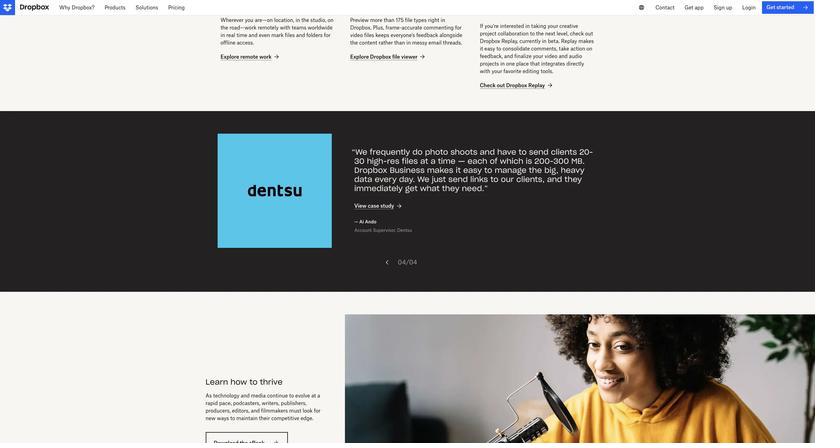 Task type: describe. For each thing, give the bounding box(es) containing it.
explore for explore dropbox file viewer
[[351, 54, 369, 60]]

and left have
[[480, 147, 495, 157]]

video inside preview more than 175 file types right in dropbox. plus, frame-accurate commenting for video files keeps everyone's feedback alongside the content rather than in messy email threads.
[[351, 32, 363, 38]]

and down take
[[559, 53, 568, 59]]

study
[[381, 203, 394, 209]]

the up real
[[221, 24, 228, 31]]

res
[[387, 156, 400, 166]]

contact
[[656, 4, 675, 11]]

login link
[[738, 0, 761, 15]]

on inside if you're interested in taking your creative project collaboration to the next level, check out dropbox replay, currently in beta. replay makes it easy to consolidate comments, take action on feedback, and finalize your video and audio projects in one place that integrates directly with your favorite editing tools.
[[587, 45, 593, 52]]

04/04
[[398, 258, 418, 266]]

what
[[420, 184, 440, 193]]

time inside wherever you are—on location, in the studio, on the road—work remotely with teams worldwide in real time and even mark files and folders for offline access.
[[237, 32, 248, 38]]

1 vertical spatial replay
[[529, 82, 545, 88]]

files inside preview more than 175 file types right in dropbox. plus, frame-accurate commenting for video files keeps everyone's feedback alongside the content rather than in messy email threads.
[[365, 32, 374, 38]]

comments,
[[532, 45, 558, 52]]

high-
[[367, 156, 387, 166]]

the inside "we frequently do photo shoots and have to send clients 20- 30 high-res files at a time — each of which is 200-300 mb. dropbox business makes it easy to manage the big, heavy data every day. we just send links to our clients, and they immediately get what they need."
[[529, 165, 542, 175]]

their
[[259, 415, 270, 421]]

it inside "we frequently do photo shoots and have to send clients 20- 30 high-res files at a time — each of which is 200-300 mb. dropbox business makes it easy to manage the big, heavy data every day. we just send links to our clients, and they immediately get what they need."
[[456, 165, 461, 175]]

get started
[[767, 4, 795, 10]]

with inside sign off faster with audio and video collaboration
[[516, 2, 527, 9]]

need."
[[462, 184, 488, 193]]

one
[[507, 61, 515, 67]]

as technology and media continue to evolve at a rapid pace, podcasters, writers, publishers, producers, editors, and filmmakers must look for new ways to maintain their competitive edge.
[[206, 393, 321, 421]]

account
[[355, 228, 372, 233]]

easy inside "we frequently do photo shoots and have to send clients 20- 30 high-res files at a time — each of which is 200-300 mb. dropbox business makes it easy to manage the big, heavy data every day. we just send links to our clients, and they immediately get what they need."
[[464, 165, 482, 175]]

collaboration inside if you're interested in taking your creative project collaboration to the next level, check out dropbox replay, currently in beta. replay makes it easy to consolidate comments, take action on feedback, and finalize your video and audio projects in one place that integrates directly with your favorite editing tools.
[[498, 30, 529, 37]]

integrates
[[542, 61, 566, 67]]

edge.
[[301, 415, 314, 421]]

in up teams
[[296, 17, 300, 23]]

producers,
[[206, 408, 231, 414]]

feedback,
[[480, 53, 503, 59]]

for inside preview more than 175 file types right in dropbox. plus, frame-accurate commenting for video files keeps everyone's feedback alongside the content rather than in messy email threads.
[[455, 24, 462, 31]]

thrive
[[260, 377, 283, 387]]

check
[[570, 30, 584, 37]]

that
[[531, 61, 540, 67]]

look
[[303, 408, 313, 414]]

access.
[[237, 39, 254, 46]]

on inside wherever you are—on location, in the studio, on the road—work remotely with teams worldwide in real time and even mark files and folders for offline access.
[[328, 17, 334, 23]]

app
[[695, 4, 704, 11]]

the inside preview more than 175 file types right in dropbox. plus, frame-accurate commenting for video files keeps everyone's feedback alongside the content rather than in messy email threads.
[[351, 39, 358, 46]]

learn
[[206, 377, 228, 387]]

rather
[[379, 39, 393, 46]]

competitive
[[272, 415, 300, 421]]

check out dropbox replay
[[480, 82, 545, 88]]

1 vertical spatial your
[[533, 53, 544, 59]]

dropbox inside if you're interested in taking your creative project collaboration to the next level, check out dropbox replay, currently in beta. replay makes it easy to consolidate comments, take action on feedback, and finalize your video and audio projects in one place that integrates directly with your favorite editing tools.
[[480, 38, 501, 44]]

200-
[[535, 156, 554, 166]]

frame-
[[386, 24, 402, 31]]

interested
[[500, 23, 524, 29]]

creative
[[560, 23, 579, 29]]

in left one
[[501, 61, 505, 67]]

0 vertical spatial than
[[384, 17, 395, 23]]

300
[[554, 156, 569, 166]]

photo
[[425, 147, 449, 157]]

with inside if you're interested in taking your creative project collaboration to the next level, check out dropbox replay, currently in beta. replay makes it easy to consolidate comments, take action on feedback, and finalize your video and audio projects in one place that integrates directly with your favorite editing tools.
[[480, 68, 491, 74]]

"we frequently do photo shoots and have to send clients 20- 30 high-res files at a time — each of which is 200-300 mb. dropbox business makes it easy to manage the big, heavy data every day. we just send links to our clients, and they immediately get what they need."
[[352, 147, 594, 193]]

0 horizontal spatial they
[[442, 184, 460, 193]]

— ai ando
[[355, 219, 377, 224]]

video inside sign off faster with audio and video collaboration
[[554, 2, 567, 9]]

it inside if you're interested in taking your creative project collaboration to the next level, check out dropbox replay, currently in beta. replay makes it easy to consolidate comments, take action on feedback, and finalize your video and audio projects in one place that integrates directly with your favorite editing tools.
[[480, 45, 484, 52]]

and inside sign off faster with audio and video collaboration
[[543, 2, 552, 9]]

evolve
[[296, 393, 310, 399]]

view
[[355, 203, 367, 209]]

why dropbox? button
[[54, 0, 100, 15]]

20-
[[580, 147, 594, 157]]

shoots
[[451, 147, 478, 157]]

check
[[480, 82, 496, 88]]

preview
[[351, 17, 369, 23]]

and up access.
[[249, 32, 258, 38]]

and down 300
[[548, 174, 563, 184]]

clients
[[551, 147, 577, 157]]

just
[[432, 174, 446, 184]]

dentsu logo image
[[248, 164, 302, 218]]

mb.
[[572, 156, 585, 166]]

dropbox inside "we frequently do photo shoots and have to send clients 20- 30 high-res files at a time — each of which is 200-300 mb. dropbox business makes it easy to manage the big, heavy data every day. we just send links to our clients, and they immediately get what they need."
[[355, 165, 388, 175]]

is
[[526, 156, 533, 166]]

right
[[428, 17, 440, 23]]

1 vertical spatial —
[[355, 219, 359, 224]]

every
[[375, 174, 397, 184]]

the inside if you're interested in taking your creative project collaboration to the next level, check out dropbox replay, currently in beta. replay makes it easy to consolidate comments, take action on feedback, and finalize your video and audio projects in one place that integrates directly with your favorite editing tools.
[[537, 30, 544, 37]]

1 vertical spatial than
[[395, 39, 405, 46]]

for inside wherever you are—on location, in the studio, on the road—work remotely with teams worldwide in real time and even mark files and folders for offline access.
[[324, 32, 331, 38]]

commenting
[[424, 24, 454, 31]]

makes inside "we frequently do photo shoots and have to send clients 20- 30 high-res files at a time — each of which is 200-300 mb. dropbox business makes it easy to manage the big, heavy data every day. we just send links to our clients, and they immediately get what they need."
[[427, 165, 454, 175]]

big,
[[545, 165, 559, 175]]

work
[[259, 54, 272, 60]]

consolidate
[[503, 45, 530, 52]]

feedback
[[417, 32, 439, 38]]

of
[[490, 156, 498, 166]]

dropbox down the "favorite"
[[507, 82, 528, 88]]

folders
[[307, 32, 323, 38]]

a woman speaking into a desktop microphone image
[[345, 315, 816, 443]]

location,
[[274, 17, 295, 23]]

175
[[396, 17, 404, 23]]

at inside "we frequently do photo shoots and have to send clients 20- 30 high-res files at a time — each of which is 200-300 mb. dropbox business makes it easy to manage the big, heavy data every day. we just send links to our clients, and they immediately get what they need."
[[421, 156, 429, 166]]

threads.
[[443, 39, 463, 46]]

0 horizontal spatial your
[[492, 68, 503, 74]]

files inside "we frequently do photo shoots and have to send clients 20- 30 high-res files at a time — each of which is 200-300 mb. dropbox business makes it easy to manage the big, heavy data every day. we just send links to our clients, and they immediately get what they need."
[[402, 156, 418, 166]]

dropbox?
[[72, 4, 95, 11]]

sign for sign off faster with audio and video collaboration
[[480, 2, 492, 9]]

explore dropbox file viewer link
[[351, 53, 427, 61]]

offline
[[221, 39, 236, 46]]

case
[[368, 203, 380, 209]]

video inside if you're interested in taking your creative project collaboration to the next level, check out dropbox replay, currently in beta. replay makes it easy to consolidate comments, take action on feedback, and finalize your video and audio projects in one place that integrates directly with your favorite editing tools.
[[545, 53, 558, 59]]

audio inside if you're interested in taking your creative project collaboration to the next level, check out dropbox replay, currently in beta. replay makes it easy to consolidate comments, take action on feedback, and finalize your video and audio projects in one place that integrates directly with your favorite editing tools.
[[569, 53, 583, 59]]

solutions button
[[131, 0, 163, 15]]

data
[[355, 174, 373, 184]]

directly
[[567, 61, 585, 67]]

why dropbox?
[[59, 4, 95, 11]]

projects
[[480, 61, 499, 67]]

at inside as technology and media continue to evolve at a rapid pace, podcasters, writers, publishers, producers, editors, and filmmakers must look for new ways to maintain their competitive edge.
[[312, 393, 316, 399]]

products
[[105, 4, 126, 11]]

a inside "we frequently do photo shoots and have to send clients 20- 30 high-res files at a time — each of which is 200-300 mb. dropbox business makes it easy to manage the big, heavy data every day. we just send links to our clients, and they immediately get what they need."
[[431, 156, 436, 166]]

more
[[370, 17, 383, 23]]

a inside as technology and media continue to evolve at a rapid pace, podcasters, writers, publishers, producers, editors, and filmmakers must look for new ways to maintain their competitive edge.
[[318, 393, 320, 399]]

frequently
[[370, 147, 410, 157]]

how
[[231, 377, 247, 387]]

place
[[517, 61, 529, 67]]

faster
[[501, 2, 515, 9]]

in left the taking
[[526, 23, 530, 29]]

editors,
[[232, 408, 250, 414]]

you
[[245, 17, 254, 23]]

sign for sign up
[[714, 4, 725, 11]]

real
[[227, 32, 235, 38]]

files inside wherever you are—on location, in the studio, on the road—work remotely with teams worldwide in real time and even mark files and folders for offline access.
[[285, 32, 295, 38]]

1 vertical spatial file
[[393, 54, 400, 60]]



Task type: locate. For each thing, give the bounding box(es) containing it.
0 vertical spatial out
[[586, 30, 594, 37]]

send up big,
[[530, 147, 549, 157]]

files up content
[[365, 32, 374, 38]]

out
[[586, 30, 594, 37], [497, 82, 505, 88]]

continue
[[267, 393, 288, 399]]

explore remote work
[[221, 54, 272, 60]]

at
[[421, 156, 429, 166], [312, 393, 316, 399]]

1 horizontal spatial your
[[533, 53, 544, 59]]

immediately
[[355, 184, 403, 193]]

rapid
[[206, 400, 218, 406]]

time down road—work on the left top of the page
[[237, 32, 248, 38]]

0 horizontal spatial send
[[449, 174, 468, 184]]

1 horizontal spatial audio
[[569, 53, 583, 59]]

2 horizontal spatial your
[[548, 23, 559, 29]]

explore inside explore remote work link
[[221, 54, 239, 60]]

in left real
[[221, 32, 225, 38]]

—
[[458, 156, 466, 166], [355, 219, 359, 224]]

they
[[565, 174, 582, 184], [442, 184, 460, 193]]

1 vertical spatial easy
[[464, 165, 482, 175]]

1 horizontal spatial makes
[[579, 38, 594, 44]]

and down teams
[[296, 32, 305, 38]]

the down the taking
[[537, 30, 544, 37]]

1 vertical spatial a
[[318, 393, 320, 399]]

files
[[285, 32, 295, 38], [365, 32, 374, 38], [402, 156, 418, 166]]

ando
[[365, 219, 377, 224]]

they right what
[[442, 184, 460, 193]]

in up comments, at top right
[[543, 38, 547, 44]]

explore for explore remote work
[[221, 54, 239, 60]]

ways
[[217, 415, 229, 421]]

1 horizontal spatial send
[[530, 147, 549, 157]]

0 vertical spatial easy
[[485, 45, 496, 52]]

0 horizontal spatial on
[[328, 17, 334, 23]]

0 vertical spatial with
[[516, 2, 527, 9]]

with inside wherever you are—on location, in the studio, on the road—work remotely with teams worldwide in real time and even mark files and folders for offline access.
[[280, 24, 291, 31]]

started
[[777, 4, 795, 10]]

than up frame-
[[384, 17, 395, 23]]

it down the shoots at the top right of the page
[[456, 165, 461, 175]]

0 horizontal spatial out
[[497, 82, 505, 88]]

2 horizontal spatial with
[[516, 2, 527, 9]]

with down projects
[[480, 68, 491, 74]]

1 horizontal spatial file
[[405, 17, 413, 23]]

your up next at the top
[[548, 23, 559, 29]]

get app
[[685, 4, 704, 11]]

than
[[384, 17, 395, 23], [395, 39, 405, 46]]

sign up
[[714, 4, 733, 11]]

get inside popup button
[[685, 4, 694, 11]]

1 horizontal spatial replay
[[562, 38, 578, 44]]

collaboration inside sign off faster with audio and video collaboration
[[480, 8, 513, 15]]

get left app
[[685, 4, 694, 11]]

1 horizontal spatial files
[[365, 32, 374, 38]]

0 horizontal spatial a
[[318, 393, 320, 399]]

makes up 'action'
[[579, 38, 594, 44]]

0 vertical spatial your
[[548, 23, 559, 29]]

0 horizontal spatial replay
[[529, 82, 545, 88]]

sign left off
[[480, 2, 492, 9]]

1 horizontal spatial out
[[586, 30, 594, 37]]

0 vertical spatial file
[[405, 17, 413, 23]]

the left big,
[[529, 165, 542, 175]]

files right res
[[402, 156, 418, 166]]

1 horizontal spatial they
[[565, 174, 582, 184]]

sign left up
[[714, 4, 725, 11]]

collaboration down interested
[[498, 30, 529, 37]]

video up creative
[[554, 2, 567, 9]]

replay up take
[[562, 38, 578, 44]]

0 horizontal spatial at
[[312, 393, 316, 399]]

why
[[59, 4, 70, 11]]

pace,
[[219, 400, 232, 406]]

explore down content
[[351, 54, 369, 60]]

audio up directly
[[569, 53, 583, 59]]

sign inside sign off faster with audio and video collaboration
[[480, 2, 492, 9]]

0 horizontal spatial explore
[[221, 54, 239, 60]]

your
[[548, 23, 559, 29], [533, 53, 544, 59], [492, 68, 503, 74]]

1 horizontal spatial time
[[438, 156, 456, 166]]

1 horizontal spatial it
[[480, 45, 484, 52]]

and up one
[[505, 53, 513, 59]]

are—on
[[255, 17, 273, 23]]

media
[[251, 393, 266, 399]]

in down everyone's
[[407, 39, 411, 46]]

0 vertical spatial send
[[530, 147, 549, 157]]

1 vertical spatial audio
[[569, 53, 583, 59]]

dentsu
[[398, 228, 412, 233]]

mark
[[272, 32, 284, 38]]

get for get app
[[685, 4, 694, 11]]

2 vertical spatial video
[[545, 53, 558, 59]]

video down dropbox.
[[351, 32, 363, 38]]

1 explore from the left
[[221, 54, 239, 60]]

heavy
[[561, 165, 585, 175]]

0 vertical spatial it
[[480, 45, 484, 52]]

0 vertical spatial for
[[455, 24, 462, 31]]

files down teams
[[285, 32, 295, 38]]

dropbox up immediately
[[355, 165, 388, 175]]

dropbox.
[[351, 24, 372, 31]]

project
[[480, 30, 497, 37]]

collaboration up you're
[[480, 8, 513, 15]]

pricing link
[[163, 0, 190, 15]]

1 vertical spatial collaboration
[[498, 30, 529, 37]]

for
[[455, 24, 462, 31], [324, 32, 331, 38], [314, 408, 321, 414]]

in up commenting
[[441, 17, 446, 23]]

manage
[[495, 165, 527, 175]]

to
[[531, 30, 535, 37], [497, 45, 502, 52], [519, 147, 527, 157], [485, 165, 493, 175], [491, 174, 499, 184], [250, 377, 258, 387], [289, 393, 294, 399], [231, 415, 235, 421]]

file left viewer at top
[[393, 54, 400, 60]]

makes down photo
[[427, 165, 454, 175]]

learn how to thrive
[[206, 377, 283, 387]]

finalize
[[515, 53, 532, 59]]

out inside if you're interested in taking your creative project collaboration to the next level, check out dropbox replay, currently in beta. replay makes it easy to consolidate comments, take action on feedback, and finalize your video and audio projects in one place that integrates directly with your favorite editing tools.
[[586, 30, 594, 37]]

time inside "we frequently do photo shoots and have to send clients 20- 30 high-res files at a time — each of which is 200-300 mb. dropbox business makes it easy to manage the big, heavy data every day. we just send links to our clients, and they immediately get what they need."
[[438, 156, 456, 166]]

wherever you are—on location, in the studio, on the road—work remotely with teams worldwide in real time and even mark files and folders for offline access.
[[221, 17, 334, 46]]

explore remote work link
[[221, 53, 281, 61]]

maintain
[[237, 415, 258, 421]]

types
[[414, 17, 427, 23]]

0 horizontal spatial sign
[[480, 2, 492, 9]]

our
[[501, 174, 514, 184]]

0 horizontal spatial audio
[[528, 2, 542, 9]]

on
[[328, 17, 334, 23], [587, 45, 593, 52]]

at right evolve
[[312, 393, 316, 399]]

links
[[471, 174, 488, 184]]

1 horizontal spatial easy
[[485, 45, 496, 52]]

the
[[302, 17, 309, 23], [221, 24, 228, 31], [537, 30, 544, 37], [351, 39, 358, 46], [529, 165, 542, 175]]

1 horizontal spatial for
[[324, 32, 331, 38]]

if you're interested in taking your creative project collaboration to the next level, check out dropbox replay, currently in beta. replay makes it easy to consolidate comments, take action on feedback, and finalize your video and audio projects in one place that integrates directly with your favorite editing tools.
[[480, 23, 594, 74]]

1 vertical spatial on
[[587, 45, 593, 52]]

send
[[530, 147, 549, 157], [449, 174, 468, 184]]

a right do
[[431, 156, 436, 166]]

have
[[498, 147, 517, 157]]

audio inside sign off faster with audio and video collaboration
[[528, 2, 542, 9]]

for right look
[[314, 408, 321, 414]]

a right evolve
[[318, 393, 320, 399]]

0 vertical spatial audio
[[528, 2, 542, 9]]

get left started
[[767, 4, 776, 10]]

2 vertical spatial with
[[480, 68, 491, 74]]

0 vertical spatial time
[[237, 32, 248, 38]]

0 vertical spatial makes
[[579, 38, 594, 44]]

beta.
[[548, 38, 560, 44]]

than down everyone's
[[395, 39, 405, 46]]

0 vertical spatial video
[[554, 2, 567, 9]]

1 vertical spatial at
[[312, 393, 316, 399]]

explore dropbox file viewer
[[351, 54, 418, 60]]

0 vertical spatial replay
[[562, 38, 578, 44]]

1 horizontal spatial on
[[587, 45, 593, 52]]

audio up the taking
[[528, 2, 542, 9]]

easy up need."
[[464, 165, 482, 175]]

2 horizontal spatial files
[[402, 156, 418, 166]]

file inside preview more than 175 file types right in dropbox. plus, frame-accurate commenting for video files keeps everyone's feedback alongside the content rather than in messy email threads.
[[405, 17, 413, 23]]

replay inside if you're interested in taking your creative project collaboration to the next level, check out dropbox replay, currently in beta. replay makes it easy to consolidate comments, take action on feedback, and finalize your video and audio projects in one place that integrates directly with your favorite editing tools.
[[562, 38, 578, 44]]

1 horizontal spatial sign
[[714, 4, 725, 11]]

1 vertical spatial with
[[280, 24, 291, 31]]

2 vertical spatial for
[[314, 408, 321, 414]]

1 horizontal spatial explore
[[351, 54, 369, 60]]

explore down offline
[[221, 54, 239, 60]]

level,
[[557, 30, 569, 37]]

dropbox down rather
[[370, 54, 391, 60]]

with right "faster"
[[516, 2, 527, 9]]

your down projects
[[492, 68, 503, 74]]

1 vertical spatial makes
[[427, 165, 454, 175]]

podcasters,
[[233, 400, 261, 406]]

your up that
[[533, 53, 544, 59]]

the left content
[[351, 39, 358, 46]]

1 horizontal spatial at
[[421, 156, 429, 166]]

for down the worldwide
[[324, 32, 331, 38]]

2 explore from the left
[[351, 54, 369, 60]]

1 vertical spatial time
[[438, 156, 456, 166]]

0 horizontal spatial —
[[355, 219, 359, 224]]

0 horizontal spatial easy
[[464, 165, 482, 175]]

currently
[[520, 38, 541, 44]]

wherever
[[221, 17, 244, 23]]

0 horizontal spatial makes
[[427, 165, 454, 175]]

0 vertical spatial on
[[328, 17, 334, 23]]

dropbox down project
[[480, 38, 501, 44]]

video up integrates
[[545, 53, 558, 59]]

easy up feedback,
[[485, 45, 496, 52]]

0 horizontal spatial file
[[393, 54, 400, 60]]

viewer
[[402, 54, 418, 60]]

— left ai
[[355, 219, 359, 224]]

for inside as technology and media continue to evolve at a rapid pace, podcasters, writers, publishers, producers, editors, and filmmakers must look for new ways to maintain their competitive edge.
[[314, 408, 321, 414]]

— left each
[[458, 156, 466, 166]]

send right just
[[449, 174, 468, 184]]

1 horizontal spatial —
[[458, 156, 466, 166]]

with down "location," at the top
[[280, 24, 291, 31]]

as
[[206, 393, 212, 399]]

it up feedback,
[[480, 45, 484, 52]]

1 vertical spatial for
[[324, 32, 331, 38]]

1 horizontal spatial with
[[480, 68, 491, 74]]

0 horizontal spatial it
[[456, 165, 461, 175]]

preview more than 175 file types right in dropbox. plus, frame-accurate commenting for video files keeps everyone's feedback alongside the content rather than in messy email threads.
[[351, 17, 463, 46]]

1 horizontal spatial a
[[431, 156, 436, 166]]

and up the taking
[[543, 2, 552, 9]]

get for get started
[[767, 4, 776, 10]]

for up alongside
[[455, 24, 462, 31]]

easy inside if you're interested in taking your creative project collaboration to the next level, check out dropbox replay, currently in beta. replay makes it easy to consolidate comments, take action on feedback, and finalize your video and audio projects in one place that integrates directly with your favorite editing tools.
[[485, 45, 496, 52]]

the up teams
[[302, 17, 309, 23]]

replay down editing
[[529, 82, 545, 88]]

1 vertical spatial video
[[351, 32, 363, 38]]

makes inside if you're interested in taking your creative project collaboration to the next level, check out dropbox replay, currently in beta. replay makes it easy to consolidate comments, take action on feedback, and finalize your video and audio projects in one place that integrates directly with your favorite editing tools.
[[579, 38, 594, 44]]

editing
[[523, 68, 540, 74]]

collaboration
[[480, 8, 513, 15], [498, 30, 529, 37]]

new
[[206, 415, 216, 421]]

they down mb.
[[565, 174, 582, 184]]

road—work
[[230, 24, 257, 31]]

0 vertical spatial —
[[458, 156, 466, 166]]

we
[[418, 174, 430, 184]]

everyone's
[[391, 32, 415, 38]]

technology
[[213, 393, 240, 399]]

sign up link
[[709, 0, 738, 15]]

1 horizontal spatial get
[[767, 4, 776, 10]]

explore inside explore dropbox file viewer link
[[351, 54, 369, 60]]

on right studio,
[[328, 17, 334, 23]]

each
[[468, 156, 488, 166]]

video
[[554, 2, 567, 9], [351, 32, 363, 38], [545, 53, 558, 59]]

publishers,
[[281, 400, 307, 406]]

view case study
[[355, 203, 394, 209]]

0 horizontal spatial get
[[685, 4, 694, 11]]

taking
[[532, 23, 547, 29]]

2 vertical spatial your
[[492, 68, 503, 74]]

at up the we
[[421, 156, 429, 166]]

account supervisor, dentsu
[[355, 228, 412, 233]]

0 vertical spatial collaboration
[[480, 8, 513, 15]]

1 vertical spatial it
[[456, 165, 461, 175]]

0 vertical spatial at
[[421, 156, 429, 166]]

0 horizontal spatial with
[[280, 24, 291, 31]]

writers,
[[262, 400, 280, 406]]

0 horizontal spatial for
[[314, 408, 321, 414]]

it
[[480, 45, 484, 52], [456, 165, 461, 175]]

1 vertical spatial out
[[497, 82, 505, 88]]

get started link
[[763, 1, 815, 14]]

time up just
[[438, 156, 456, 166]]

sign
[[480, 2, 492, 9], [714, 4, 725, 11]]

— inside "we frequently do photo shoots and have to send clients 20- 30 high-res files at a time — each of which is 200-300 mb. dropbox business makes it easy to manage the big, heavy data every day. we just send links to our clients, and they immediately get what they need."
[[458, 156, 466, 166]]

and up the maintain at the bottom left
[[251, 408, 260, 414]]

supervisor,
[[373, 228, 396, 233]]

0 vertical spatial a
[[431, 156, 436, 166]]

and up podcasters,
[[241, 393, 250, 399]]

pricing
[[168, 4, 185, 11]]

ai
[[360, 219, 364, 224]]

plus,
[[373, 24, 385, 31]]

email
[[429, 39, 442, 46]]

filmmakers
[[261, 408, 288, 414]]

accurate
[[402, 24, 423, 31]]

check out dropbox replay link
[[480, 82, 554, 89]]

keeps
[[376, 32, 390, 38]]

0 horizontal spatial time
[[237, 32, 248, 38]]

up
[[727, 4, 733, 11]]

0 horizontal spatial files
[[285, 32, 295, 38]]

on right 'action'
[[587, 45, 593, 52]]

file up the "accurate"
[[405, 17, 413, 23]]

2 horizontal spatial for
[[455, 24, 462, 31]]

1 vertical spatial send
[[449, 174, 468, 184]]



Task type: vqa. For each thing, say whether or not it's contained in the screenshot.
"list"
no



